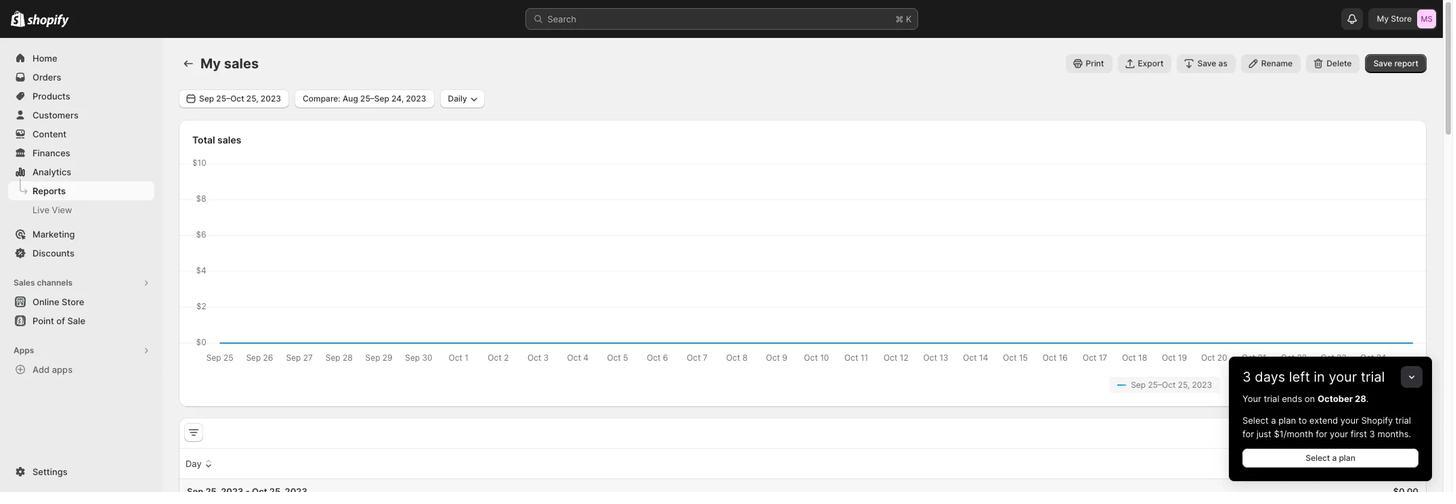 Task type: locate. For each thing, give the bounding box(es) containing it.
3
[[1243, 369, 1251, 385], [1370, 429, 1375, 440]]

1 vertical spatial to
[[1299, 415, 1307, 426]]

sep
[[199, 93, 214, 104], [1131, 380, 1146, 390]]

your trial ends on october 28 .
[[1243, 393, 1369, 404]]

aug up the on
[[1305, 380, 1321, 390]]

store left my store icon
[[1391, 14, 1412, 24]]

analytics link
[[8, 163, 154, 181]]

1 horizontal spatial 24,
[[1354, 380, 1366, 390]]

to up $1/month
[[1299, 415, 1307, 426]]

online
[[33, 297, 59, 307]]

for left just
[[1243, 429, 1254, 440]]

trial
[[1361, 369, 1385, 385], [1264, 393, 1280, 404], [1396, 415, 1411, 426]]

0 vertical spatial 25–oct
[[216, 93, 244, 104]]

⌘ k
[[896, 14, 912, 24]]

1 horizontal spatial total
[[1373, 458, 1394, 469]]

day
[[186, 458, 202, 469]]

select a plan to extend your shopify trial for just $1/month for your first 3 months.
[[1243, 415, 1411, 440]]

1 horizontal spatial select
[[1306, 453, 1330, 463]]

point
[[33, 316, 54, 326]]

save for save report
[[1374, 58, 1393, 68]]

3 days left in your trial element
[[1229, 392, 1432, 481]]

1 horizontal spatial total sales
[[1373, 458, 1417, 469]]

1 vertical spatial total sales
[[1373, 458, 1417, 469]]

october
[[1318, 393, 1353, 404]]

1 vertical spatial plan
[[1339, 453, 1356, 463]]

your
[[1243, 393, 1262, 404]]

my
[[1377, 14, 1389, 24], [200, 56, 221, 72]]

export
[[1138, 58, 1164, 68]]

sales down months.
[[1396, 458, 1417, 469]]

1 horizontal spatial sep 25–oct 25, 2023
[[1131, 380, 1212, 390]]

store inside button
[[62, 297, 84, 307]]

1 horizontal spatial for
[[1316, 429, 1328, 440]]

your left first
[[1330, 429, 1348, 440]]

orders link
[[8, 68, 154, 87]]

select down select a plan to extend your shopify trial for just $1/month for your first 3 months.
[[1306, 453, 1330, 463]]

0 horizontal spatial total sales
[[192, 134, 241, 146]]

1 save from the left
[[1198, 58, 1217, 68]]

save
[[1198, 58, 1217, 68], [1374, 58, 1393, 68]]

aug right compare:
[[343, 93, 358, 104]]

1 horizontal spatial trial
[[1361, 369, 1385, 385]]

search
[[548, 14, 576, 24]]

0 horizontal spatial 25,
[[246, 93, 258, 104]]

1 horizontal spatial 3
[[1370, 429, 1375, 440]]

3 days left in your trial button
[[1229, 357, 1432, 385]]

your up october
[[1329, 369, 1357, 385]]

0 horizontal spatial store
[[62, 297, 84, 307]]

total
[[192, 134, 215, 146], [1373, 458, 1394, 469]]

my sales
[[200, 56, 259, 72]]

for
[[1243, 429, 1254, 440], [1316, 429, 1328, 440]]

1 vertical spatial total
[[1373, 458, 1394, 469]]

1 vertical spatial 25–oct
[[1148, 380, 1176, 390]]

0 vertical spatial my
[[1377, 14, 1389, 24]]

orders
[[33, 72, 61, 83]]

select a plan
[[1306, 453, 1356, 463]]

3 up your
[[1243, 369, 1251, 385]]

store for online store
[[62, 297, 84, 307]]

a down select a plan to extend your shopify trial for just $1/month for your first 3 months.
[[1332, 453, 1337, 463]]

0 vertical spatial select
[[1243, 415, 1269, 426]]

sales up sep 25–oct 25, 2023 dropdown button
[[224, 56, 259, 72]]

0 horizontal spatial trial
[[1264, 393, 1280, 404]]

months.
[[1378, 429, 1411, 440]]

point of sale link
[[8, 312, 154, 330]]

total sales down months.
[[1373, 458, 1417, 469]]

total down months.
[[1373, 458, 1394, 469]]

content
[[33, 129, 66, 140]]

0 vertical spatial your
[[1329, 369, 1357, 385]]

1 vertical spatial sep 25–oct 25, 2023
[[1131, 380, 1212, 390]]

1 horizontal spatial sep
[[1131, 380, 1146, 390]]

save inside save report button
[[1374, 58, 1393, 68]]

1 vertical spatial select
[[1306, 453, 1330, 463]]

to up your trial ends on october 28 .
[[1295, 380, 1303, 390]]

0 horizontal spatial sep 25–oct 25, 2023
[[199, 93, 281, 104]]

0 horizontal spatial for
[[1243, 429, 1254, 440]]

2 vertical spatial your
[[1330, 429, 1348, 440]]

0 horizontal spatial save
[[1198, 58, 1217, 68]]

1 vertical spatial 24,
[[1354, 380, 1366, 390]]

select up just
[[1243, 415, 1269, 426]]

0 vertical spatial 3
[[1243, 369, 1251, 385]]

24, inside dropdown button
[[392, 93, 404, 104]]

0 horizontal spatial 3
[[1243, 369, 1251, 385]]

1 horizontal spatial plan
[[1339, 453, 1356, 463]]

0 vertical spatial to
[[1295, 380, 1303, 390]]

store up sale
[[62, 297, 84, 307]]

0 vertical spatial trial
[[1361, 369, 1385, 385]]

25–oct inside dropdown button
[[216, 93, 244, 104]]

0 horizontal spatial total
[[192, 134, 215, 146]]

0 vertical spatial sep
[[199, 93, 214, 104]]

1 horizontal spatial 25,
[[1178, 380, 1190, 390]]

reports link
[[8, 181, 154, 200]]

your up first
[[1341, 415, 1359, 426]]

25–sep
[[360, 93, 389, 104], [1323, 380, 1352, 390]]

0 vertical spatial aug
[[343, 93, 358, 104]]

my up sep 25–oct 25, 2023 dropdown button
[[200, 56, 221, 72]]

0 vertical spatial 25,
[[246, 93, 258, 104]]

left
[[1289, 369, 1310, 385]]

24, up the 28
[[1354, 380, 1366, 390]]

save inside save as 'button'
[[1198, 58, 1217, 68]]

2 vertical spatial trial
[[1396, 415, 1411, 426]]

view
[[52, 205, 72, 215]]

1 horizontal spatial save
[[1374, 58, 1393, 68]]

finances
[[33, 148, 70, 158]]

aug inside dropdown button
[[343, 93, 358, 104]]

1 horizontal spatial my
[[1377, 14, 1389, 24]]

save report button
[[1366, 54, 1427, 73]]

to
[[1295, 380, 1303, 390], [1299, 415, 1307, 426]]

select
[[1243, 415, 1269, 426], [1306, 453, 1330, 463]]

0 vertical spatial store
[[1391, 14, 1412, 24]]

sep inside dropdown button
[[199, 93, 214, 104]]

0 horizontal spatial 25–sep
[[360, 93, 389, 104]]

sales down sep 25–oct 25, 2023 dropdown button
[[217, 134, 241, 146]]

total down sep 25–oct 25, 2023 dropdown button
[[192, 134, 215, 146]]

a inside select a plan to extend your shopify trial for just $1/month for your first 3 months.
[[1271, 415, 1276, 426]]

25–sep right compare:
[[360, 93, 389, 104]]

0 vertical spatial 25–sep
[[360, 93, 389, 104]]

3 inside select a plan to extend your shopify trial for just $1/month for your first 3 months.
[[1370, 429, 1375, 440]]

1 vertical spatial my
[[200, 56, 221, 72]]

total sales down sep 25–oct 25, 2023 dropdown button
[[192, 134, 241, 146]]

2 horizontal spatial trial
[[1396, 415, 1411, 426]]

sales channels button
[[8, 274, 154, 293]]

select inside select a plan to extend your shopify trial for just $1/month for your first 3 months.
[[1243, 415, 1269, 426]]

1 vertical spatial store
[[62, 297, 84, 307]]

analytics
[[33, 167, 71, 177]]

2 vertical spatial sales
[[1396, 458, 1417, 469]]

products link
[[8, 87, 154, 106]]

1 vertical spatial 3
[[1370, 429, 1375, 440]]

content link
[[8, 125, 154, 144]]

0 vertical spatial plan
[[1279, 415, 1296, 426]]

for down extend
[[1316, 429, 1328, 440]]

0 horizontal spatial 24,
[[392, 93, 404, 104]]

1 horizontal spatial a
[[1332, 453, 1337, 463]]

3 right first
[[1370, 429, 1375, 440]]

trial inside select a plan to extend your shopify trial for just $1/month for your first 3 months.
[[1396, 415, 1411, 426]]

ends
[[1282, 393, 1302, 404]]

point of sale
[[33, 316, 85, 326]]

2 save from the left
[[1374, 58, 1393, 68]]

total inside button
[[1373, 458, 1394, 469]]

trial up months.
[[1396, 415, 1411, 426]]

0 horizontal spatial a
[[1271, 415, 1276, 426]]

settings link
[[8, 463, 154, 481]]

aug
[[343, 93, 358, 104], [1305, 380, 1321, 390]]

live view link
[[8, 200, 154, 219]]

0 horizontal spatial plan
[[1279, 415, 1296, 426]]

trial up .
[[1361, 369, 1385, 385]]

1 vertical spatial 25–sep
[[1323, 380, 1352, 390]]

home link
[[8, 49, 154, 68]]

live
[[33, 205, 49, 215]]

sep 25–oct 25, 2023
[[199, 93, 281, 104], [1131, 380, 1212, 390]]

plan up $1/month
[[1279, 415, 1296, 426]]

plan
[[1279, 415, 1296, 426], [1339, 453, 1356, 463]]

store
[[1391, 14, 1412, 24], [62, 297, 84, 307]]

select for select a plan
[[1306, 453, 1330, 463]]

sep 25–oct 25, 2023 inside dropdown button
[[199, 93, 281, 104]]

2 for from the left
[[1316, 429, 1328, 440]]

apps button
[[8, 341, 154, 360]]

settings
[[33, 467, 67, 477]]

0 horizontal spatial sep
[[199, 93, 214, 104]]

1 for from the left
[[1243, 429, 1254, 440]]

compare: aug 25–sep 24, 2023 button
[[295, 89, 434, 108]]

25–sep up october
[[1323, 380, 1352, 390]]

save left as
[[1198, 58, 1217, 68]]

a up just
[[1271, 415, 1276, 426]]

0 horizontal spatial aug
[[343, 93, 358, 104]]

a
[[1271, 415, 1276, 426], [1332, 453, 1337, 463]]

0 vertical spatial 24,
[[392, 93, 404, 104]]

1 vertical spatial trial
[[1264, 393, 1280, 404]]

24, left "daily"
[[392, 93, 404, 104]]

0 horizontal spatial my
[[200, 56, 221, 72]]

rename
[[1262, 58, 1293, 68]]

compared to aug 25–sep 24, 2023
[[1253, 380, 1388, 390]]

0 vertical spatial total
[[192, 134, 215, 146]]

save left report at the right of page
[[1374, 58, 1393, 68]]

1 horizontal spatial store
[[1391, 14, 1412, 24]]

my left my store icon
[[1377, 14, 1389, 24]]

1 horizontal spatial 25–sep
[[1323, 380, 1352, 390]]

.
[[1366, 393, 1369, 404]]

0 horizontal spatial select
[[1243, 415, 1269, 426]]

1 horizontal spatial aug
[[1305, 380, 1321, 390]]

save for save as
[[1198, 58, 1217, 68]]

plan inside select a plan to extend your shopify trial for just $1/month for your first 3 months.
[[1279, 415, 1296, 426]]

2023
[[261, 93, 281, 104], [406, 93, 426, 104], [1192, 380, 1212, 390], [1368, 380, 1388, 390]]

trial down compared
[[1264, 393, 1280, 404]]

1 vertical spatial sep
[[1131, 380, 1146, 390]]

1 vertical spatial 25,
[[1178, 380, 1190, 390]]

25–oct
[[216, 93, 244, 104], [1148, 380, 1176, 390]]

shopify image
[[11, 11, 25, 27], [27, 14, 69, 28]]

0 horizontal spatial 25–oct
[[216, 93, 244, 104]]

0 vertical spatial a
[[1271, 415, 1276, 426]]

⌘
[[896, 14, 904, 24]]

0 vertical spatial sep 25–oct 25, 2023
[[199, 93, 281, 104]]

sales inside button
[[1396, 458, 1417, 469]]

28
[[1355, 393, 1366, 404]]

1 vertical spatial a
[[1332, 453, 1337, 463]]

customers link
[[8, 106, 154, 125]]

24,
[[392, 93, 404, 104], [1354, 380, 1366, 390]]

apps
[[52, 364, 73, 375]]

extend
[[1310, 415, 1338, 426]]

plan down first
[[1339, 453, 1356, 463]]



Task type: vqa. For each thing, say whether or not it's contained in the screenshot.
the rightmost '24,'
yes



Task type: describe. For each thing, give the bounding box(es) containing it.
select for select a plan to extend your shopify trial for just $1/month for your first 3 months.
[[1243, 415, 1269, 426]]

marketing link
[[8, 225, 154, 244]]

discounts
[[33, 248, 74, 259]]

on
[[1305, 393, 1315, 404]]

home
[[33, 53, 57, 64]]

my store
[[1377, 14, 1412, 24]]

live view
[[33, 205, 72, 215]]

daily
[[448, 93, 467, 104]]

export button
[[1118, 54, 1172, 73]]

print
[[1086, 58, 1104, 68]]

products
[[33, 91, 70, 102]]

apps
[[14, 345, 34, 356]]

select a plan link
[[1243, 449, 1419, 468]]

compare: aug 25–sep 24, 2023
[[303, 93, 426, 104]]

report
[[1395, 58, 1419, 68]]

days
[[1255, 369, 1286, 385]]

plan for select a plan
[[1339, 453, 1356, 463]]

your inside dropdown button
[[1329, 369, 1357, 385]]

finances link
[[8, 144, 154, 163]]

a for select a plan to extend your shopify trial for just $1/month for your first 3 months.
[[1271, 415, 1276, 426]]

1 horizontal spatial shopify image
[[27, 14, 69, 28]]

add
[[33, 364, 50, 375]]

sales channels
[[14, 278, 73, 288]]

my for my sales
[[200, 56, 221, 72]]

sales
[[14, 278, 35, 288]]

compared
[[1253, 380, 1293, 390]]

save as button
[[1177, 54, 1236, 73]]

sale
[[67, 316, 85, 326]]

just
[[1257, 429, 1272, 440]]

discounts link
[[8, 244, 154, 263]]

shopify
[[1362, 415, 1393, 426]]

customers
[[33, 110, 79, 121]]

1 vertical spatial sales
[[217, 134, 241, 146]]

of
[[56, 316, 65, 326]]

compare:
[[303, 93, 340, 104]]

delete button
[[1306, 54, 1360, 73]]

add apps
[[33, 364, 73, 375]]

delete
[[1327, 58, 1352, 68]]

k
[[906, 14, 912, 24]]

point of sale button
[[0, 312, 163, 330]]

my for my store
[[1377, 14, 1389, 24]]

3 days left in your trial
[[1243, 369, 1385, 385]]

in
[[1314, 369, 1325, 385]]

0 horizontal spatial shopify image
[[11, 11, 25, 27]]

0 vertical spatial total sales
[[192, 134, 241, 146]]

save report
[[1374, 58, 1419, 68]]

as
[[1219, 58, 1228, 68]]

total sales button
[[1358, 451, 1419, 477]]

1 vertical spatial your
[[1341, 415, 1359, 426]]

1 horizontal spatial 25–oct
[[1148, 380, 1176, 390]]

1 vertical spatial aug
[[1305, 380, 1321, 390]]

print button
[[1066, 54, 1112, 73]]

online store button
[[0, 293, 163, 312]]

sep 25–oct 25, 2023 button
[[179, 89, 289, 108]]

plan for select a plan to extend your shopify trial for just $1/month for your first 3 months.
[[1279, 415, 1296, 426]]

day button
[[184, 451, 217, 477]]

to inside select a plan to extend your shopify trial for just $1/month for your first 3 months.
[[1299, 415, 1307, 426]]

25, inside sep 25–oct 25, 2023 dropdown button
[[246, 93, 258, 104]]

rename button
[[1241, 54, 1301, 73]]

channels
[[37, 278, 73, 288]]

0 vertical spatial sales
[[224, 56, 259, 72]]

trial inside dropdown button
[[1361, 369, 1385, 385]]

3 inside dropdown button
[[1243, 369, 1251, 385]]

reports
[[33, 186, 66, 196]]

add apps button
[[8, 360, 154, 379]]

save as
[[1198, 58, 1228, 68]]

a for select a plan
[[1332, 453, 1337, 463]]

online store link
[[8, 293, 154, 312]]

daily button
[[440, 89, 485, 108]]

total sales inside button
[[1373, 458, 1417, 469]]

marketing
[[33, 229, 75, 240]]

$1/month
[[1274, 429, 1314, 440]]

first
[[1351, 429, 1367, 440]]

25–sep inside dropdown button
[[360, 93, 389, 104]]

store for my store
[[1391, 14, 1412, 24]]

online store
[[33, 297, 84, 307]]

my store image
[[1417, 9, 1436, 28]]



